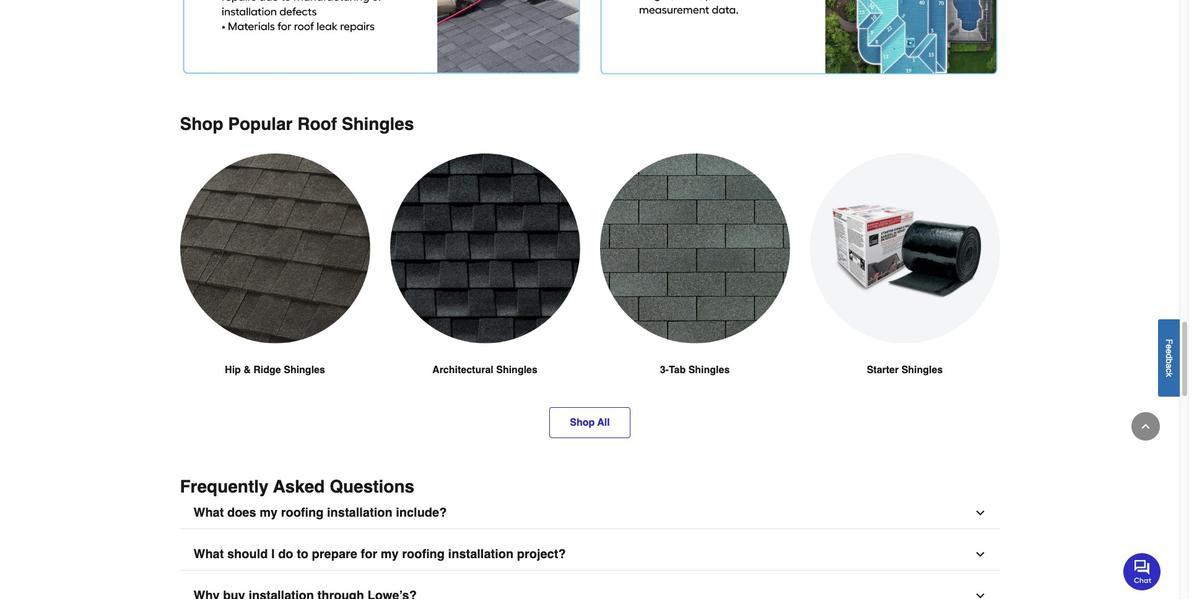 Task type: describe. For each thing, give the bounding box(es) containing it.
roofing inside button
[[281, 506, 324, 521]]

architectural shingles link
[[390, 154, 580, 408]]

starter shingles
[[867, 365, 943, 376]]

a section of a roof with hip and ridge shingles. image
[[180, 154, 370, 344]]

shop all link
[[550, 408, 631, 439]]

eliminate roofing repair costs by purchasing an optional 25-year extended labor warranty. image
[[183, 0, 580, 74]]

architectural
[[433, 365, 494, 376]]

roof
[[298, 114, 337, 134]]

3-
[[660, 365, 669, 376]]

a
[[1165, 364, 1175, 369]]

popular
[[228, 114, 293, 134]]

chevron down image for what should i do to prepare for my roofing installation project?
[[975, 549, 987, 562]]

what does my roofing installation include?
[[194, 506, 447, 521]]

a section of black architectural shingles. image
[[390, 154, 580, 344]]

3-tab shingles
[[660, 365, 730, 376]]

should
[[227, 548, 268, 562]]

d
[[1165, 354, 1175, 359]]

scroll to top element
[[1132, 413, 1161, 441]]

for
[[361, 548, 378, 562]]

&
[[244, 365, 251, 376]]

my inside button
[[260, 506, 278, 521]]

i
[[271, 548, 275, 562]]

does
[[227, 506, 256, 521]]

shingles right tab
[[689, 365, 730, 376]]

installation inside button
[[327, 506, 393, 521]]

hip & ridge shingles
[[225, 365, 325, 376]]

frequently asked questions
[[180, 477, 415, 497]]

chevron up image
[[1140, 421, 1153, 433]]

all
[[598, 418, 610, 429]]

ridge
[[254, 365, 281, 376]]

shop popular roof shingles
[[180, 114, 414, 134]]

3-tab shingles link
[[600, 154, 790, 408]]

do
[[278, 548, 294, 562]]

a roll of black peel-and-stick starter shingles next to its box packaging. image
[[810, 154, 1001, 344]]

starter shingles link
[[810, 154, 1001, 408]]

asked
[[273, 477, 325, 497]]

frequently
[[180, 477, 269, 497]]

roofing inside "button"
[[402, 548, 445, 562]]

3 chevron down image from the top
[[975, 591, 987, 600]]



Task type: vqa. For each thing, say whether or not it's contained in the screenshot.
Inflatable to the bottom
no



Task type: locate. For each thing, give the bounding box(es) containing it.
my inside "button"
[[381, 548, 399, 562]]

installation
[[327, 506, 393, 521], [448, 548, 514, 562]]

installation left project?
[[448, 548, 514, 562]]

my right does
[[260, 506, 278, 521]]

what should i do to prepare for my roofing installation project?
[[194, 548, 566, 562]]

shop all
[[570, 418, 610, 429]]

shop for shop popular roof shingles
[[180, 114, 223, 134]]

shop left 'popular'
[[180, 114, 223, 134]]

shop inside shop all link
[[570, 418, 595, 429]]

e
[[1165, 345, 1175, 349], [1165, 349, 1175, 354]]

what inside button
[[194, 506, 224, 521]]

what should i do to prepare for my roofing installation project? button
[[180, 540, 1001, 571]]

1 vertical spatial roofing
[[402, 548, 445, 562]]

1 horizontal spatial my
[[381, 548, 399, 562]]

shop left all
[[570, 418, 595, 429]]

0 horizontal spatial roofing
[[281, 506, 324, 521]]

1 vertical spatial my
[[381, 548, 399, 562]]

starter
[[867, 365, 899, 376]]

chevron down image for what does my roofing installation include?
[[975, 508, 987, 520]]

f e e d b a c k button
[[1159, 320, 1181, 397]]

shingles right starter at the bottom of the page
[[902, 365, 943, 376]]

0 vertical spatial my
[[260, 506, 278, 521]]

hip & ridge shingles link
[[180, 154, 370, 408]]

my
[[260, 506, 278, 521], [381, 548, 399, 562]]

chat invite button image
[[1124, 553, 1162, 591]]

to
[[297, 548, 309, 562]]

what
[[194, 506, 224, 521], [194, 548, 224, 562]]

shingles
[[342, 114, 414, 134], [284, 365, 325, 376], [497, 365, 538, 376], [689, 365, 730, 376], [902, 365, 943, 376]]

0 horizontal spatial my
[[260, 506, 278, 521]]

what for what does my roofing installation include?
[[194, 506, 224, 521]]

1 horizontal spatial shop
[[570, 418, 595, 429]]

1 e from the top
[[1165, 345, 1175, 349]]

1 vertical spatial what
[[194, 548, 224, 562]]

eagleview is the unparalleled provider of aerial imagery, data analytics and property data. image
[[600, 0, 998, 74]]

c
[[1165, 369, 1175, 373]]

architectural shingles
[[433, 365, 538, 376]]

f
[[1165, 339, 1175, 345]]

0 horizontal spatial installation
[[327, 506, 393, 521]]

e up d
[[1165, 345, 1175, 349]]

roofing down asked
[[281, 506, 324, 521]]

1 horizontal spatial roofing
[[402, 548, 445, 562]]

shingles right architectural
[[497, 365, 538, 376]]

1 vertical spatial shop
[[570, 418, 595, 429]]

installation down questions
[[327, 506, 393, 521]]

0 vertical spatial chevron down image
[[975, 508, 987, 520]]

2 chevron down image from the top
[[975, 549, 987, 562]]

what down "frequently"
[[194, 506, 224, 521]]

include?
[[396, 506, 447, 521]]

1 what from the top
[[194, 506, 224, 521]]

k
[[1165, 373, 1175, 377]]

2 vertical spatial chevron down image
[[975, 591, 987, 600]]

2 what from the top
[[194, 548, 224, 562]]

b
[[1165, 359, 1175, 364]]

0 vertical spatial what
[[194, 506, 224, 521]]

2 e from the top
[[1165, 349, 1175, 354]]

0 vertical spatial shop
[[180, 114, 223, 134]]

shingles inside "link"
[[902, 365, 943, 376]]

what for what should i do to prepare for my roofing installation project?
[[194, 548, 224, 562]]

1 vertical spatial installation
[[448, 548, 514, 562]]

1 horizontal spatial installation
[[448, 548, 514, 562]]

roofing
[[281, 506, 324, 521], [402, 548, 445, 562]]

what does my roofing installation include? button
[[180, 498, 1001, 530]]

e up b
[[1165, 349, 1175, 354]]

hip
[[225, 365, 241, 376]]

shop for shop all
[[570, 418, 595, 429]]

prepare
[[312, 548, 358, 562]]

0 horizontal spatial shop
[[180, 114, 223, 134]]

my right for
[[381, 548, 399, 562]]

installation inside "button"
[[448, 548, 514, 562]]

chevron down image inside what should i do to prepare for my roofing installation project? "button"
[[975, 549, 987, 562]]

a section of gray 3-tab shingles. image
[[600, 154, 790, 344]]

0 vertical spatial installation
[[327, 506, 393, 521]]

chevron down image
[[975, 508, 987, 520], [975, 549, 987, 562], [975, 591, 987, 600]]

tab
[[669, 365, 686, 376]]

what left should
[[194, 548, 224, 562]]

shingles right "roof"
[[342, 114, 414, 134]]

1 vertical spatial chevron down image
[[975, 549, 987, 562]]

roofing down 'include?'
[[402, 548, 445, 562]]

0 vertical spatial roofing
[[281, 506, 324, 521]]

what inside "button"
[[194, 548, 224, 562]]

shop
[[180, 114, 223, 134], [570, 418, 595, 429]]

shingles right ridge
[[284, 365, 325, 376]]

chevron down image inside what does my roofing installation include? button
[[975, 508, 987, 520]]

f e e d b a c k
[[1165, 339, 1175, 377]]

questions
[[330, 477, 415, 497]]

project?
[[517, 548, 566, 562]]

1 chevron down image from the top
[[975, 508, 987, 520]]



